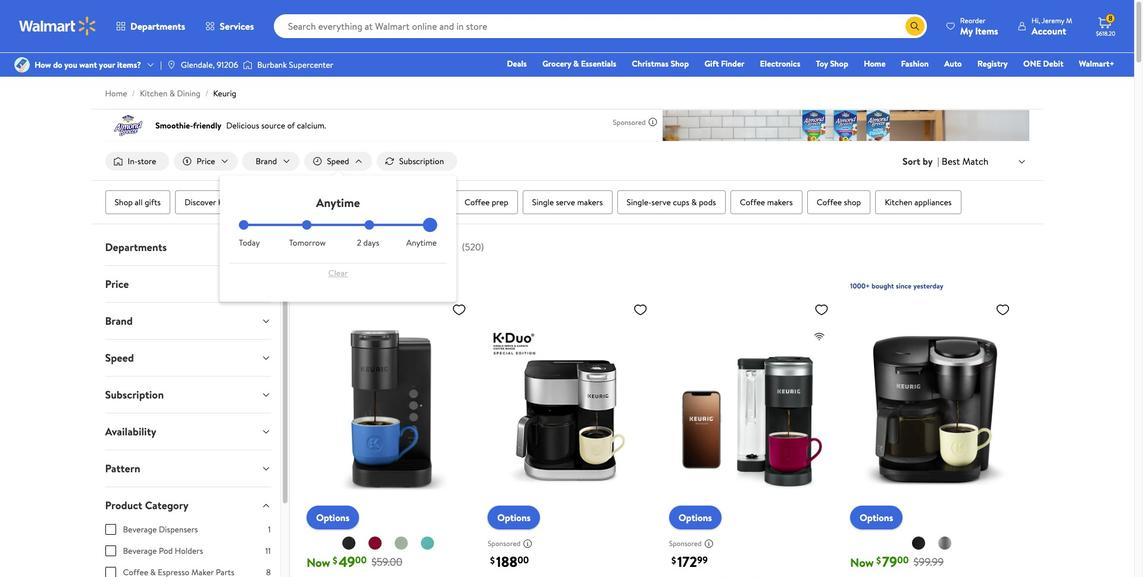 Task type: locate. For each thing, give the bounding box(es) containing it.
 image
[[14, 57, 30, 73], [243, 59, 253, 71]]

3 makers from the left
[[768, 197, 793, 209]]

makers right coffee
[[316, 197, 342, 209]]

1 horizontal spatial home
[[864, 58, 886, 70]]

brand button down price tab
[[96, 303, 281, 340]]

subscription button
[[377, 152, 457, 171]]

| right "by"
[[938, 155, 940, 168]]

1 vertical spatial subscription
[[105, 388, 164, 403]]

2 options link from the left
[[488, 506, 541, 530]]

finder
[[721, 58, 745, 70]]

now inside now $ 49 00 $59.00
[[307, 555, 330, 571]]

$ inside $ 172 99
[[672, 555, 677, 568]]

makers for single serve makers
[[578, 197, 603, 209]]

1 horizontal spatial sponsored
[[613, 117, 646, 127]]

store
[[138, 156, 156, 167]]

shop right toy
[[831, 58, 849, 70]]

1 horizontal spatial speed
[[327, 156, 349, 167]]

christmas
[[632, 58, 669, 70]]

options link up black icon
[[307, 506, 359, 530]]

0 horizontal spatial home
[[105, 88, 127, 99]]

home down the your
[[105, 88, 127, 99]]

coffee left shop
[[817, 197, 843, 209]]

coffee
[[465, 197, 490, 209], [740, 197, 766, 209], [817, 197, 843, 209]]

1 00 from the left
[[355, 554, 367, 567]]

 image for how do you want your items?
[[14, 57, 30, 73]]

1 vertical spatial deals
[[376, 238, 404, 254]]

anytime down anytime "radio"
[[407, 237, 437, 249]]

coffee
[[291, 197, 314, 209]]

2 horizontal spatial &
[[692, 197, 697, 209]]

1 $ from the left
[[333, 555, 338, 568]]

0 horizontal spatial price
[[105, 277, 129, 292]]

burbank
[[257, 59, 287, 71]]

options link for the keurig® k-duo special edition single serve k-cup pod & carafe coffee maker, silver image
[[488, 506, 541, 530]]

add to favorites list, keurig® k-duo special edition single serve k-cup pod & carafe coffee maker, silver image
[[634, 303, 648, 318]]

in-
[[128, 156, 138, 167]]

clear button
[[239, 264, 438, 283]]

0 vertical spatial home link
[[859, 57, 892, 70]]

2 horizontal spatial sponsored
[[669, 539, 702, 549]]

None radio
[[365, 221, 375, 230]]

keurig k-supreme smart coffee maker, multistream technology, brews 6-12oz cup sizes, black image
[[669, 298, 834, 521]]

0 vertical spatial kitchen
[[140, 88, 168, 99]]

home link down the your
[[105, 88, 127, 99]]

0 horizontal spatial serve
[[556, 197, 576, 209]]

1 vertical spatial speed button
[[96, 340, 281, 377]]

0 vertical spatial |
[[160, 59, 162, 71]]

single-serve cups & pods link
[[618, 191, 726, 215]]

8
[[1109, 13, 1113, 23]]

toy
[[817, 58, 829, 70]]

2 $ from the left
[[491, 555, 495, 568]]

beverage down product category
[[123, 524, 157, 536]]

essentials
[[581, 58, 617, 70]]

$ left 188 on the bottom of page
[[491, 555, 495, 568]]

want
[[79, 59, 97, 71]]

2 makers from the left
[[578, 197, 603, 209]]

0 vertical spatial brand
[[256, 156, 277, 167]]

discover keurig
[[185, 197, 241, 209]]

price inside sort and filter section element
[[197, 156, 215, 167]]

brand inside sort and filter section element
[[256, 156, 277, 167]]

keurig
[[213, 88, 237, 99], [218, 197, 241, 209], [265, 197, 289, 209], [423, 238, 457, 254]]

speed tab
[[96, 340, 281, 377]]

none checkbox inside product category group
[[105, 546, 116, 557]]

2 vertical spatial &
[[692, 197, 697, 209]]

options link up 79
[[851, 506, 903, 530]]

gift finder link
[[700, 57, 750, 70]]

2 horizontal spatial makers
[[768, 197, 793, 209]]

price button down departments dropdown button
[[96, 266, 281, 303]]

Anytime radio
[[428, 221, 438, 230]]

2 00 from the left
[[518, 554, 529, 567]]

gifts
[[145, 197, 161, 209]]

subscription
[[400, 156, 444, 167], [105, 388, 164, 403]]

0 horizontal spatial brand
[[105, 314, 133, 329]]

now left 79
[[851, 555, 875, 571]]

00 left $99.99
[[898, 554, 909, 567]]

3 options link from the left
[[669, 506, 722, 530]]

keurig up today radio
[[218, 197, 241, 209]]

1 now from the left
[[307, 555, 330, 571]]

0 horizontal spatial &
[[170, 88, 175, 99]]

options up ad disclaimer and feedback for ingridsponsoredproducts icon
[[498, 512, 531, 525]]

speed button up keurig coffee makers
[[305, 152, 372, 171]]

options link up ad disclaimer and feedback for ingridsponsoredproducts image
[[669, 506, 722, 530]]

options link up ad disclaimer and feedback for ingridsponsoredproducts icon
[[488, 506, 541, 530]]

| inside sort and filter section element
[[938, 155, 940, 168]]

options up black icon
[[316, 512, 350, 525]]

sponsored up 188 on the bottom of page
[[488, 539, 521, 549]]

home link
[[859, 57, 892, 70], [105, 88, 127, 99]]

speed inside speed tab
[[105, 351, 134, 366]]

$ inside now $ 79 00 $99.99
[[877, 555, 882, 568]]

Tomorrow radio
[[302, 221, 312, 230]]

1000+ bought since yesterday
[[851, 281, 944, 291]]

$ 188 00
[[491, 552, 529, 572]]

anytime
[[316, 195, 360, 211], [407, 237, 437, 249]]

/
[[132, 88, 135, 99], [205, 88, 209, 99]]

0 horizontal spatial speed
[[105, 351, 134, 366]]

$ left 79
[[877, 555, 882, 568]]

makers inside single serve makers link
[[578, 197, 603, 209]]

$
[[333, 555, 338, 568], [491, 555, 495, 568], [672, 555, 677, 568], [877, 555, 882, 568]]

1 horizontal spatial &
[[574, 58, 579, 70]]

kitchen left appliances
[[885, 197, 913, 209]]

1 horizontal spatial now
[[851, 555, 875, 571]]

 image right 91206
[[243, 59, 253, 71]]

0 horizontal spatial /
[[132, 88, 135, 99]]

0 horizontal spatial 00
[[355, 554, 367, 567]]

1 horizontal spatial anytime
[[407, 237, 437, 249]]

moonlight gray image
[[939, 537, 953, 551]]

home link left the fashion link at the top right of page
[[859, 57, 892, 70]]

coffee for coffee shop
[[817, 197, 843, 209]]

1 vertical spatial anytime
[[407, 237, 437, 249]]

1 horizontal spatial subscription
[[400, 156, 444, 167]]

4 options from the left
[[860, 512, 894, 525]]

1 options link from the left
[[307, 506, 359, 530]]

2 vertical spatial price
[[105, 277, 129, 292]]

1 vertical spatial brand
[[105, 314, 133, 329]]

options up ad disclaimer and feedback for ingridsponsoredproducts image
[[679, 512, 712, 525]]

shop
[[671, 58, 689, 70], [831, 58, 849, 70], [115, 197, 133, 209], [304, 238, 331, 254]]

tomorrow
[[289, 237, 326, 249]]

options up 79
[[860, 512, 894, 525]]

1 horizontal spatial price
[[197, 156, 215, 167]]

0 horizontal spatial coffee
[[465, 197, 490, 209]]

yesterday
[[914, 281, 944, 291]]

makers for keurig coffee makers
[[316, 197, 342, 209]]

0 horizontal spatial  image
[[14, 57, 30, 73]]

0 horizontal spatial anytime
[[316, 195, 360, 211]]

makers right single on the top left of the page
[[578, 197, 603, 209]]

0 vertical spatial departments
[[130, 20, 185, 33]]

0 horizontal spatial deals
[[376, 238, 404, 254]]

& right cups
[[692, 197, 697, 209]]

172
[[678, 552, 698, 572]]

options for keurig k-duo essentials black single-serve k-cup pod coffee maker, black image
[[860, 512, 894, 525]]

serve for single-
[[652, 197, 671, 209]]

1 vertical spatial home
[[105, 88, 127, 99]]

sponsored for $59.00
[[669, 539, 702, 549]]

add to favorites list, keurig k-duo essentials black single-serve k-cup pod coffee maker, black image
[[996, 303, 1011, 318]]

speed inside sort and filter section element
[[327, 156, 349, 167]]

00 down ad disclaimer and feedback for ingridsponsoredproducts icon
[[518, 554, 529, 567]]

keurig® k-duo special edition single serve k-cup pod & carafe coffee maker, silver image
[[488, 298, 653, 521]]

0 vertical spatial home
[[864, 58, 886, 70]]

shop right the christmas
[[671, 58, 689, 70]]

departments inside departments popup button
[[130, 20, 185, 33]]

sponsored up 172
[[669, 539, 702, 549]]

$ left 49
[[333, 555, 338, 568]]

1 beverage from the top
[[123, 524, 157, 536]]

1 vertical spatial beverage
[[123, 546, 157, 558]]

kitchen & dining link
[[140, 88, 201, 99]]

makers inside keurig coffee makers link
[[316, 197, 342, 209]]

coffee left the prep
[[465, 197, 490, 209]]

79
[[883, 552, 898, 572]]

00 down black icon
[[355, 554, 367, 567]]

0 vertical spatial speed
[[327, 156, 349, 167]]

2 beverage from the top
[[123, 546, 157, 558]]

8 $618.20
[[1097, 13, 1116, 38]]

1 vertical spatial speed
[[105, 351, 134, 366]]

departments down shop all gifts link
[[105, 240, 167, 255]]

shop all gifts link
[[105, 191, 170, 215]]

0 horizontal spatial subscription
[[105, 388, 164, 403]]

kitchen
[[140, 88, 168, 99], [885, 197, 913, 209]]

/ left keurig link
[[205, 88, 209, 99]]

deals left grocery
[[507, 58, 527, 70]]

serve for single
[[556, 197, 576, 209]]

1 vertical spatial &
[[170, 88, 175, 99]]

auto
[[945, 58, 963, 70]]

you
[[64, 59, 77, 71]]

1 horizontal spatial makers
[[578, 197, 603, 209]]

dispensers
[[159, 524, 198, 536]]

1000+
[[851, 281, 871, 291]]

3 $ from the left
[[672, 555, 677, 568]]

options for keurig k-supreme smart coffee maker, multistream technology, brews 6-12oz cup sizes, black image
[[679, 512, 712, 525]]

how
[[35, 59, 51, 71]]

in-store button
[[105, 152, 169, 171]]

home inside 'link'
[[864, 58, 886, 70]]

2 horizontal spatial 00
[[898, 554, 909, 567]]

00 inside $ 188 00
[[518, 554, 529, 567]]

4 options link from the left
[[851, 506, 903, 530]]

None range field
[[239, 224, 438, 226]]

registry link
[[973, 57, 1014, 70]]

purchased
[[352, 263, 394, 277]]

1 vertical spatial home link
[[105, 88, 127, 99]]

clear
[[329, 268, 348, 279]]

&
[[574, 58, 579, 70], [170, 88, 175, 99], [692, 197, 697, 209]]

2 horizontal spatial price
[[304, 263, 326, 277]]

serve left cups
[[652, 197, 671, 209]]

departments up items?
[[130, 20, 185, 33]]

0 vertical spatial price
[[197, 156, 215, 167]]

toy shop link
[[811, 57, 854, 70]]

shop all gifts
[[115, 197, 161, 209]]

coffee right the pods
[[740, 197, 766, 209]]

anytime up how fast do you want your order? option group
[[316, 195, 360, 211]]

departments button
[[96, 229, 281, 266]]

0 vertical spatial speed button
[[305, 152, 372, 171]]

keurig coffee makers link
[[256, 191, 351, 215]]

price when purchased online
[[304, 263, 422, 277]]

1 vertical spatial |
[[938, 155, 940, 168]]

4 $ from the left
[[877, 555, 882, 568]]

1 horizontal spatial serve
[[652, 197, 671, 209]]

0 vertical spatial deals
[[507, 58, 527, 70]]

fashion
[[902, 58, 929, 70]]

now left 49
[[307, 555, 330, 571]]

home
[[864, 58, 886, 70], [105, 88, 127, 99]]

2 serve from the left
[[652, 197, 671, 209]]

speed button
[[305, 152, 372, 171], [96, 340, 281, 377]]

brand button up coffee
[[243, 152, 300, 171]]

price tab
[[96, 266, 281, 303]]

account
[[1032, 24, 1067, 37]]

1 horizontal spatial speed button
[[305, 152, 372, 171]]

2 options from the left
[[498, 512, 531, 525]]

1 horizontal spatial 00
[[518, 554, 529, 567]]

speed
[[327, 156, 349, 167], [105, 351, 134, 366]]

1 horizontal spatial kitchen
[[885, 197, 913, 209]]

| up kitchen & dining link on the left top of page
[[160, 59, 162, 71]]

$ left 172
[[672, 555, 677, 568]]

on
[[407, 238, 420, 254]]

None checkbox
[[105, 525, 116, 536], [105, 568, 116, 578], [105, 525, 116, 536], [105, 568, 116, 578]]

pattern button
[[96, 451, 281, 487]]

1 makers from the left
[[316, 197, 342, 209]]

one debit
[[1024, 58, 1064, 70]]

2 horizontal spatial coffee
[[817, 197, 843, 209]]

grocery & essentials
[[543, 58, 617, 70]]

coffee makers
[[740, 197, 793, 209]]

walmart image
[[19, 17, 97, 36]]

sage image
[[394, 537, 409, 551]]

now
[[307, 555, 330, 571], [851, 555, 875, 571]]

registry
[[978, 58, 1009, 70]]

sponsored left ad disclaimer and feedback for skylinedisplayad "icon"
[[613, 117, 646, 127]]

0 vertical spatial price button
[[174, 152, 238, 171]]

deals left on
[[376, 238, 404, 254]]

1 vertical spatial departments
[[105, 240, 167, 255]]

black image
[[342, 537, 356, 551]]

2 coffee from the left
[[740, 197, 766, 209]]

options for keurig k-express essentials single serve k-cup pod coffee maker, black image
[[316, 512, 350, 525]]

2 now from the left
[[851, 555, 875, 571]]

today
[[239, 237, 260, 249]]

now inside now $ 79 00 $99.99
[[851, 555, 875, 571]]

1 horizontal spatial coffee
[[740, 197, 766, 209]]

home left the fashion link at the top right of page
[[864, 58, 886, 70]]

1 horizontal spatial /
[[205, 88, 209, 99]]

3 coffee from the left
[[817, 197, 843, 209]]

0 horizontal spatial makers
[[316, 197, 342, 209]]

kitchen appliances link
[[876, 191, 962, 215]]

makers left coffee shop
[[768, 197, 793, 209]]

kitchen appliances
[[885, 197, 952, 209]]

coffee shop link
[[808, 191, 871, 215]]

options link for keurig k-express essentials single serve k-cup pod coffee maker, black image
[[307, 506, 359, 530]]

0 vertical spatial beverage
[[123, 524, 157, 536]]

speed button up subscription dropdown button
[[96, 340, 281, 377]]

|
[[160, 59, 162, 71], [938, 155, 940, 168]]

Today radio
[[239, 221, 249, 230]]

one debit link
[[1019, 57, 1070, 70]]

& left dining at the top of page
[[170, 88, 175, 99]]

Search search field
[[274, 14, 928, 38]]

brand inside tab
[[105, 314, 133, 329]]

subscription tab
[[96, 377, 281, 414]]

keurig k-duo essentials black single-serve k-cup pod coffee maker, black image
[[851, 298, 1016, 521]]

None checkbox
[[105, 546, 116, 557]]

1 serve from the left
[[556, 197, 576, 209]]

add to favorites list, keurig k-supreme smart coffee maker, multistream technology, brews 6-12oz cup sizes, black image
[[815, 303, 829, 318]]

anytime inside how fast do you want your order? option group
[[407, 237, 437, 249]]

00 inside now $ 79 00 $99.99
[[898, 554, 909, 567]]

items?
[[117, 59, 141, 71]]

1 horizontal spatial  image
[[243, 59, 253, 71]]

 image
[[167, 60, 176, 70]]

kitchen left dining at the top of page
[[140, 88, 168, 99]]

serve right single on the top left of the page
[[556, 197, 576, 209]]

3 00 from the left
[[898, 554, 909, 567]]

 image left how
[[14, 57, 30, 73]]

1 coffee from the left
[[465, 197, 490, 209]]

3 options from the left
[[679, 512, 712, 525]]

best match
[[942, 155, 989, 168]]

price button up discover
[[174, 152, 238, 171]]

options for the keurig® k-duo special edition single serve k-cup pod & carafe coffee maker, silver image
[[498, 512, 531, 525]]

electronics link
[[755, 57, 806, 70]]

beverage left pod
[[123, 546, 157, 558]]

1 horizontal spatial |
[[938, 155, 940, 168]]

49
[[339, 552, 355, 572]]

& right grocery
[[574, 58, 579, 70]]

0 horizontal spatial now
[[307, 555, 330, 571]]

1 options from the left
[[316, 512, 350, 525]]

Walmart Site-Wide search field
[[274, 14, 928, 38]]

/ down items?
[[132, 88, 135, 99]]

00 inside now $ 49 00 $59.00
[[355, 554, 367, 567]]

sponsored
[[613, 117, 646, 127], [488, 539, 521, 549], [669, 539, 702, 549]]

brand button
[[243, 152, 300, 171], [96, 303, 281, 340]]

1 vertical spatial kitchen
[[885, 197, 913, 209]]

0 vertical spatial subscription
[[400, 156, 444, 167]]

0 horizontal spatial speed button
[[96, 340, 281, 377]]

1 horizontal spatial brand
[[256, 156, 277, 167]]

beverage for beverage pod holders
[[123, 546, 157, 558]]

0 horizontal spatial kitchen
[[140, 88, 168, 99]]



Task type: describe. For each thing, give the bounding box(es) containing it.
0 horizontal spatial home link
[[105, 88, 127, 99]]

2 / from the left
[[205, 88, 209, 99]]

coffee prep
[[465, 197, 509, 209]]

1 horizontal spatial deals
[[507, 58, 527, 70]]

holders
[[175, 546, 203, 558]]

departments tab
[[96, 229, 281, 266]]

coffee for coffee prep
[[465, 197, 490, 209]]

shop left all
[[115, 197, 133, 209]]

$ inside now $ 49 00 $59.00
[[333, 555, 338, 568]]

do
[[53, 59, 62, 71]]

deals link
[[502, 57, 533, 70]]

coffee prep link
[[455, 191, 518, 215]]

availability tab
[[96, 414, 281, 450]]

services
[[220, 20, 254, 33]]

auto link
[[940, 57, 968, 70]]

 image for burbank supercenter
[[243, 59, 253, 71]]

now $ 79 00 $99.99
[[851, 552, 945, 572]]

debit
[[1044, 58, 1064, 70]]

fashion link
[[896, 57, 935, 70]]

speed button inside sort and filter section element
[[305, 152, 372, 171]]

1 vertical spatial brand button
[[96, 303, 281, 340]]

departments button
[[106, 12, 195, 41]]

keurig down anytime "radio"
[[423, 238, 457, 254]]

& for home / kitchen & dining / keurig
[[170, 88, 175, 99]]

sort and filter section element
[[91, 142, 1044, 181]]

shop
[[845, 197, 862, 209]]

shop down tomorrow option
[[304, 238, 331, 254]]

subscription inside dropdown button
[[105, 388, 164, 403]]

makers inside coffee makers link
[[768, 197, 793, 209]]

product category button
[[96, 488, 281, 524]]

single
[[533, 197, 554, 209]]

services button
[[195, 12, 264, 41]]

2 days
[[357, 237, 380, 249]]

since
[[896, 281, 912, 291]]

pattern
[[105, 462, 140, 477]]

00 for 79
[[898, 554, 909, 567]]

sort
[[903, 155, 921, 168]]

brand tab
[[96, 303, 281, 340]]

electronics
[[761, 58, 801, 70]]

reorder my items
[[961, 15, 999, 37]]

my
[[961, 24, 974, 37]]

holiday
[[333, 238, 373, 254]]

ad disclaimer and feedback for ingridsponsoredproducts image
[[523, 540, 533, 549]]

subscription inside button
[[400, 156, 444, 167]]

1 vertical spatial price button
[[96, 266, 281, 303]]

bought
[[872, 281, 895, 291]]

discover keurig link
[[175, 191, 251, 215]]

pods
[[699, 197, 717, 209]]

options link for keurig k-supreme smart coffee maker, multistream technology, brews 6-12oz cup sizes, black image
[[669, 506, 722, 530]]

jeremy
[[1043, 15, 1065, 25]]

(520)
[[462, 241, 484, 254]]

now $ 49 00 $59.00
[[307, 552, 403, 572]]

ad disclaimer and feedback for ingridsponsoredproducts image
[[705, 540, 714, 549]]

0 vertical spatial brand button
[[243, 152, 300, 171]]

prep
[[492, 197, 509, 209]]

1
[[268, 524, 271, 536]]

now for 49
[[307, 555, 330, 571]]

gift
[[705, 58, 719, 70]]

ad disclaimer and feedback for skylinedisplayad image
[[649, 117, 658, 127]]

product category group
[[105, 524, 271, 578]]

product category
[[105, 499, 189, 514]]

2
[[357, 237, 362, 249]]

subscription button
[[96, 377, 281, 414]]

single-serve cups & pods
[[627, 197, 717, 209]]

pattern tab
[[96, 451, 281, 487]]

teal image
[[421, 537, 435, 551]]

hi,
[[1032, 15, 1041, 25]]

red image
[[368, 537, 383, 551]]

home for home
[[864, 58, 886, 70]]

price inside tab
[[105, 277, 129, 292]]

search icon image
[[911, 21, 920, 31]]

best
[[942, 155, 961, 168]]

0 vertical spatial anytime
[[316, 195, 360, 211]]

christmas shop
[[632, 58, 689, 70]]

online
[[397, 263, 422, 277]]

1 horizontal spatial home link
[[859, 57, 892, 70]]

grocery
[[543, 58, 572, 70]]

1 / from the left
[[132, 88, 135, 99]]

$618.20
[[1097, 29, 1116, 38]]

coffee for coffee makers
[[740, 197, 766, 209]]

91206
[[217, 59, 238, 71]]

dining
[[177, 88, 201, 99]]

reorder
[[961, 15, 986, 25]]

0 horizontal spatial |
[[160, 59, 162, 71]]

christmas shop link
[[627, 57, 695, 70]]

toy shop
[[817, 58, 849, 70]]

cups
[[673, 197, 690, 209]]

appliances
[[915, 197, 952, 209]]

hi, jeremy m account
[[1032, 15, 1073, 37]]

availability button
[[96, 414, 281, 450]]

sort by |
[[903, 155, 940, 168]]

99
[[698, 554, 708, 567]]

single serve makers link
[[523, 191, 613, 215]]

walmart+ link
[[1074, 57, 1121, 70]]

$ inside $ 188 00
[[491, 555, 495, 568]]

glendale,
[[181, 59, 215, 71]]

add to favorites list, keurig k-express essentials single serve k-cup pod coffee maker, black image
[[452, 303, 467, 318]]

by
[[923, 155, 933, 168]]

0 horizontal spatial sponsored
[[488, 539, 521, 549]]

departments inside departments dropdown button
[[105, 240, 167, 255]]

188
[[496, 552, 518, 572]]

beverage for beverage dispensers
[[123, 524, 157, 536]]

sponsored for /
[[613, 117, 646, 127]]

walmart+
[[1080, 58, 1115, 70]]

your
[[99, 59, 115, 71]]

product
[[105, 499, 142, 514]]

gift finder
[[705, 58, 745, 70]]

keurig k-express essentials single serve k-cup pod coffee maker, black image
[[307, 298, 471, 521]]

options link for keurig k-duo essentials black single-serve k-cup pod coffee maker, black image
[[851, 506, 903, 530]]

0 vertical spatial &
[[574, 58, 579, 70]]

now for 79
[[851, 555, 875, 571]]

beverage pod holders
[[123, 546, 203, 558]]

product category tab
[[96, 488, 281, 524]]

when
[[328, 263, 350, 277]]

keurig coffee makers
[[265, 197, 342, 209]]

home for home / kitchen & dining / keurig
[[105, 88, 127, 99]]

keurig down 91206
[[213, 88, 237, 99]]

1 vertical spatial price
[[304, 263, 326, 277]]

$ 172 99
[[672, 552, 708, 572]]

category
[[145, 499, 189, 514]]

beverage dispensers
[[123, 524, 198, 536]]

single serve makers
[[533, 197, 603, 209]]

burbank supercenter
[[257, 59, 334, 71]]

how fast do you want your order? option group
[[239, 221, 438, 249]]

00 for 49
[[355, 554, 367, 567]]

keurig link
[[213, 88, 237, 99]]

keurig left coffee
[[265, 197, 289, 209]]

$59.00
[[372, 556, 403, 570]]

best match button
[[940, 154, 1030, 169]]

home / kitchen & dining / keurig
[[105, 88, 237, 99]]

& for single-serve cups & pods
[[692, 197, 697, 209]]

black image
[[912, 537, 927, 551]]



Task type: vqa. For each thing, say whether or not it's contained in the screenshot.
Keurig K-Express Essentials Single Serve K-Cup Pod Coffee Maker, Black image
yes



